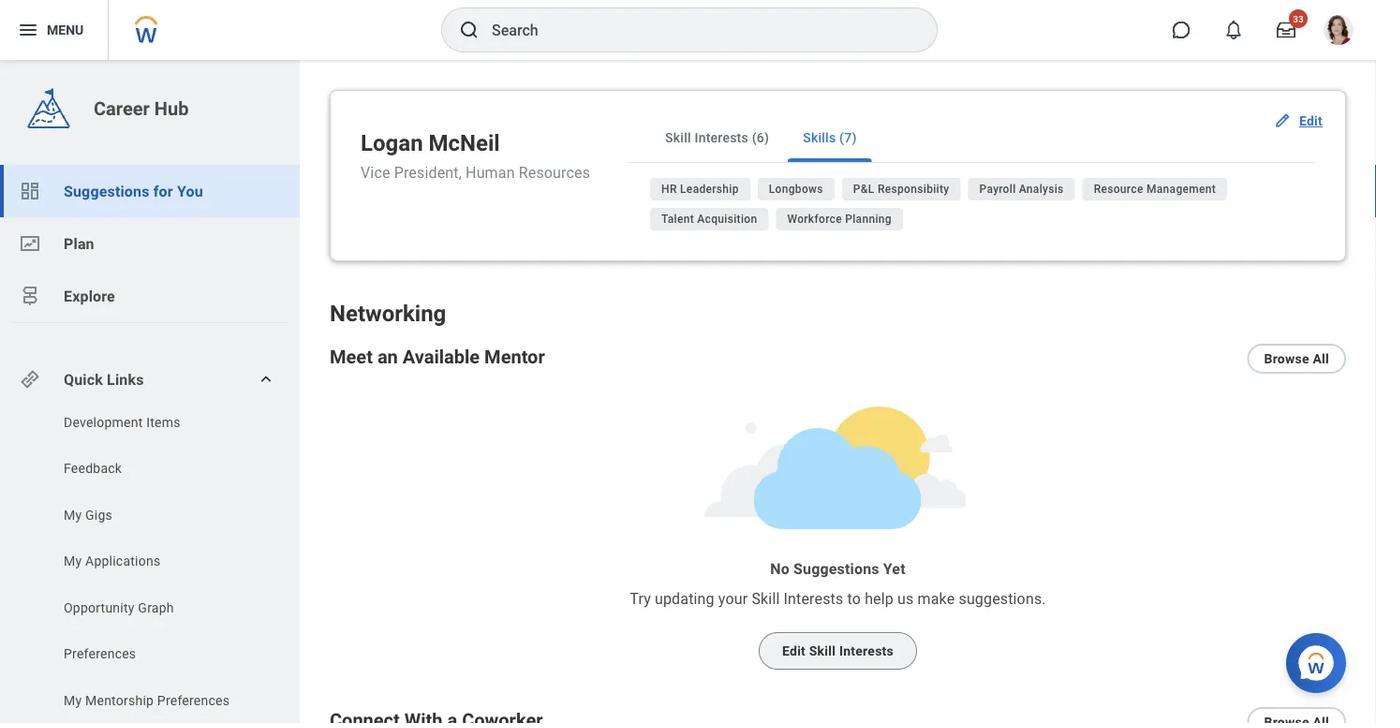 Task type: locate. For each thing, give the bounding box(es) containing it.
0 vertical spatial suggestions
[[64, 182, 150, 200]]

opportunity graph link
[[62, 599, 255, 618]]

0 horizontal spatial skill
[[665, 130, 691, 145]]

list containing development items
[[0, 413, 300, 715]]

2 horizontal spatial skill
[[809, 644, 836, 659]]

browse all link
[[1248, 344, 1347, 374]]

resource
[[1094, 183, 1144, 196]]

1 vertical spatial interests
[[784, 590, 844, 608]]

skill up the hr
[[665, 130, 691, 145]]

suggestions left for
[[64, 182, 150, 200]]

leadership
[[680, 183, 739, 196]]

1 vertical spatial skill
[[752, 590, 780, 608]]

0 vertical spatial preferences
[[64, 647, 136, 662]]

interests
[[695, 130, 749, 145], [784, 590, 844, 608], [840, 644, 894, 659]]

mentorship
[[85, 693, 154, 708]]

my gigs
[[64, 507, 112, 523]]

2 list from the top
[[0, 413, 300, 715]]

my left gigs
[[64, 507, 82, 523]]

0 vertical spatial list
[[0, 165, 300, 322]]

list containing suggestions for you
[[0, 165, 300, 322]]

my for my applications
[[64, 554, 82, 569]]

longbows
[[769, 183, 824, 196]]

to
[[848, 590, 861, 608]]

no suggestions yet
[[771, 560, 906, 578]]

items
[[146, 415, 181, 430]]

edit inside edit button
[[1300, 113, 1323, 129]]

1 horizontal spatial skill
[[752, 590, 780, 608]]

my left mentorship
[[64, 693, 82, 708]]

1 horizontal spatial edit
[[1300, 113, 1323, 129]]

my inside my mentorship preferences link
[[64, 693, 82, 708]]

preferences link
[[62, 645, 255, 664]]

all
[[1313, 351, 1330, 367]]

tab list containing skill interests (6)
[[628, 113, 1316, 163]]

edit down try updating your skill interests to help us make suggestions.
[[782, 644, 806, 659]]

suggestions
[[64, 182, 150, 200], [794, 560, 880, 578]]

2 vertical spatial skill
[[809, 644, 836, 659]]

1 vertical spatial edit
[[782, 644, 806, 659]]

1 horizontal spatial preferences
[[157, 693, 230, 708]]

updating
[[655, 590, 715, 608]]

33
[[1293, 13, 1304, 24]]

preferences inside preferences link
[[64, 647, 136, 662]]

0 horizontal spatial preferences
[[64, 647, 136, 662]]

planning
[[845, 213, 892, 226]]

interests inside "edit skill interests" button
[[840, 644, 894, 659]]

0 vertical spatial edit
[[1300, 113, 1323, 129]]

my inside my gigs link
[[64, 507, 82, 523]]

preferences down preferences link
[[157, 693, 230, 708]]

my down the 'my gigs'
[[64, 554, 82, 569]]

0 vertical spatial skill
[[665, 130, 691, 145]]

1 horizontal spatial suggestions
[[794, 560, 880, 578]]

edit for edit
[[1300, 113, 1323, 129]]

justify image
[[17, 19, 39, 41]]

skill right your
[[752, 590, 780, 608]]

skill down try updating your skill interests to help us make suggestions.
[[809, 644, 836, 659]]

skills (7) button
[[788, 113, 872, 162]]

1 vertical spatial list
[[0, 413, 300, 715]]

skill interests (6)
[[665, 130, 770, 145]]

workforce planning
[[788, 213, 892, 226]]

my inside my applications link
[[64, 554, 82, 569]]

0 vertical spatial my
[[64, 507, 82, 523]]

suggestions inside 'link'
[[64, 182, 150, 200]]

my for my gigs
[[64, 507, 82, 523]]

timeline milestone image
[[19, 285, 41, 307]]

onboarding home image
[[19, 232, 41, 255]]

skill
[[665, 130, 691, 145], [752, 590, 780, 608], [809, 644, 836, 659]]

2 vertical spatial my
[[64, 693, 82, 708]]

payroll analysis
[[980, 183, 1064, 196]]

quick links element
[[19, 361, 285, 398]]

preferences
[[64, 647, 136, 662], [157, 693, 230, 708]]

us
[[898, 590, 914, 608]]

logan
[[361, 130, 423, 156]]

edit
[[1300, 113, 1323, 129], [782, 644, 806, 659]]

menu
[[47, 22, 84, 38]]

skills
[[803, 130, 836, 145]]

mentor
[[485, 346, 545, 368]]

inbox large image
[[1277, 21, 1296, 39]]

interests left (6)
[[695, 130, 749, 145]]

development
[[64, 415, 143, 430]]

graph
[[138, 600, 174, 616]]

1 my from the top
[[64, 507, 82, 523]]

make
[[918, 590, 955, 608]]

browse
[[1265, 351, 1310, 367]]

1 list from the top
[[0, 165, 300, 322]]

interests down no suggestions yet
[[784, 590, 844, 608]]

resources
[[519, 164, 590, 182]]

my
[[64, 507, 82, 523], [64, 554, 82, 569], [64, 693, 82, 708]]

interests down to
[[840, 644, 894, 659]]

president,
[[394, 164, 462, 182]]

p&l
[[854, 183, 875, 196]]

skill inside button
[[665, 130, 691, 145]]

feedback link
[[62, 460, 255, 478]]

profile logan mcneil image
[[1324, 15, 1354, 49]]

your
[[719, 590, 748, 608]]

notifications large image
[[1225, 21, 1243, 39]]

3 my from the top
[[64, 693, 82, 708]]

tab list
[[628, 113, 1316, 163]]

management
[[1147, 183, 1216, 196]]

mcneil
[[429, 130, 500, 156]]

search image
[[458, 19, 481, 41]]

my applications link
[[62, 552, 255, 571]]

(7)
[[840, 130, 857, 145]]

edit skill interests button
[[759, 633, 917, 670]]

2 my from the top
[[64, 554, 82, 569]]

development items link
[[62, 413, 255, 432]]

human
[[466, 164, 515, 182]]

link image
[[19, 368, 41, 391]]

my mentorship preferences
[[64, 693, 230, 708]]

0 horizontal spatial suggestions
[[64, 182, 150, 200]]

0 horizontal spatial edit
[[782, 644, 806, 659]]

edit inside "edit skill interests" button
[[782, 644, 806, 659]]

preferences down 'opportunity'
[[64, 647, 136, 662]]

0 vertical spatial interests
[[695, 130, 749, 145]]

edit right edit image
[[1300, 113, 1323, 129]]

2 vertical spatial interests
[[840, 644, 894, 659]]

suggestions up try updating your skill interests to help us make suggestions.
[[794, 560, 880, 578]]

list
[[0, 165, 300, 322], [0, 413, 300, 715]]

1 vertical spatial preferences
[[157, 693, 230, 708]]

1 vertical spatial my
[[64, 554, 82, 569]]



Task type: vqa. For each thing, say whether or not it's contained in the screenshot.
(34)
no



Task type: describe. For each thing, give the bounding box(es) containing it.
workforce
[[788, 213, 842, 226]]

applications
[[85, 554, 161, 569]]

hr leadership
[[662, 183, 739, 196]]

help
[[865, 590, 894, 608]]

payroll
[[980, 183, 1016, 196]]

talent acquisition
[[662, 213, 758, 226]]

quick
[[64, 371, 103, 388]]

plan
[[64, 235, 94, 253]]

quick links
[[64, 371, 144, 388]]

33 button
[[1266, 9, 1308, 51]]

edit image
[[1273, 112, 1292, 130]]

interests inside skill interests (6) button
[[695, 130, 749, 145]]

career hub
[[94, 97, 189, 119]]

development items
[[64, 415, 181, 430]]

opportunity graph
[[64, 600, 174, 616]]

1 vertical spatial suggestions
[[794, 560, 880, 578]]

my mentorship preferences link
[[62, 692, 255, 710]]

no
[[771, 560, 790, 578]]

for
[[153, 182, 173, 200]]

talent
[[662, 213, 694, 226]]

suggestions for you
[[64, 182, 203, 200]]

hub
[[154, 97, 189, 119]]

networking
[[330, 300, 446, 327]]

explore link
[[0, 270, 300, 322]]

gigs
[[85, 507, 112, 523]]

try updating your skill interests to help us make suggestions.
[[630, 590, 1046, 608]]

browse all
[[1265, 351, 1330, 367]]

meet
[[330, 346, 373, 368]]

my gigs link
[[62, 506, 255, 525]]

dashboard image
[[19, 180, 41, 202]]

responsibiity
[[878, 183, 950, 196]]

try
[[630, 590, 651, 608]]

skills (7)
[[803, 130, 857, 145]]

skill inside button
[[809, 644, 836, 659]]

career
[[94, 97, 150, 119]]

logan mcneil vice president, human resources
[[361, 130, 590, 182]]

skill interests (6) button
[[650, 113, 785, 162]]

menu button
[[0, 0, 108, 60]]

p&l responsibiity
[[854, 183, 950, 196]]

preferences inside my mentorship preferences link
[[157, 693, 230, 708]]

resource management
[[1094, 183, 1216, 196]]

explore
[[64, 287, 115, 305]]

plan link
[[0, 217, 300, 270]]

edit for edit skill interests
[[782, 644, 806, 659]]

chevron up small image
[[257, 370, 275, 389]]

suggestions for you link
[[0, 165, 300, 217]]

an
[[378, 346, 398, 368]]

opportunity
[[64, 600, 135, 616]]

my applications
[[64, 554, 161, 569]]

hr
[[662, 183, 677, 196]]

suggestions.
[[959, 590, 1046, 608]]

vice
[[361, 164, 390, 182]]

yet
[[883, 560, 906, 578]]

edit skill interests
[[782, 644, 894, 659]]

analysis
[[1019, 183, 1064, 196]]

you
[[177, 182, 203, 200]]

Search Workday  search field
[[492, 9, 899, 51]]

acquisition
[[697, 213, 758, 226]]

links
[[107, 371, 144, 388]]

meet an available mentor
[[330, 346, 545, 368]]

available
[[403, 346, 480, 368]]

feedback
[[64, 461, 122, 476]]

my for my mentorship preferences
[[64, 693, 82, 708]]

(6)
[[752, 130, 770, 145]]

edit button
[[1266, 102, 1334, 140]]



